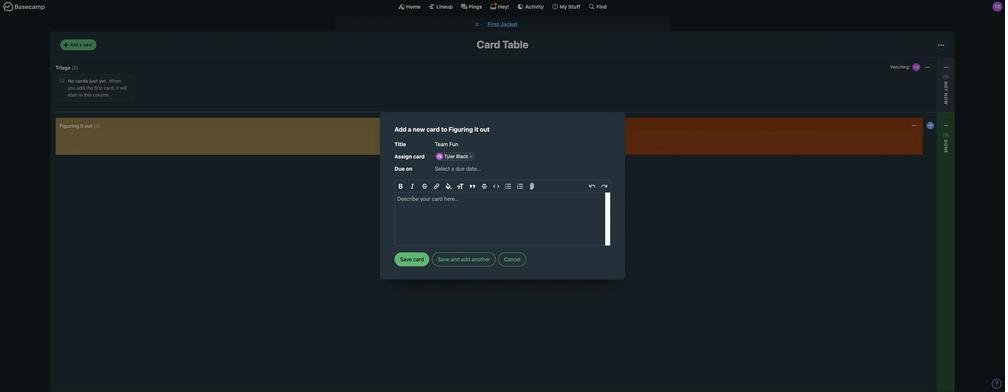 Task type: vqa. For each thing, say whether or not it's contained in the screenshot.
DAILY
no



Task type: locate. For each thing, give the bounding box(es) containing it.
figuring it out link
[[60, 123, 92, 129]]

×
[[470, 154, 473, 160]]

.
[[106, 78, 108, 84]]

cards
[[75, 78, 88, 84]]

hey!
[[498, 3, 510, 9]]

2 vertical spatial add
[[437, 179, 446, 184]]

2 vertical spatial o
[[944, 143, 950, 147]]

find
[[597, 3, 607, 9]]

add a card
[[70, 42, 92, 47]]

card
[[477, 38, 501, 51]]

add up in
[[77, 85, 85, 91]]

it up × link
[[475, 126, 479, 133]]

n down t
[[944, 93, 950, 97]]

None submit
[[903, 95, 949, 103], [436, 145, 482, 154], [903, 153, 949, 162], [436, 189, 482, 197], [395, 253, 430, 267], [903, 95, 949, 103], [436, 145, 482, 154], [903, 153, 949, 162], [436, 189, 482, 197], [395, 253, 430, 267]]

0 horizontal spatial tyler black image
[[473, 136, 482, 145]]

save
[[438, 257, 450, 263]]

add inside the . when you add the first card, it will start in this column.
[[77, 85, 85, 91]]

1 o from the top
[[944, 85, 950, 89]]

add
[[70, 42, 78, 47], [395, 126, 407, 133], [437, 179, 446, 184]]

1 horizontal spatial add
[[395, 126, 407, 133]]

add inside "button"
[[461, 257, 471, 263]]

0 vertical spatial a
[[79, 42, 82, 47]]

0 horizontal spatial a
[[79, 42, 82, 47]]

first
[[94, 85, 103, 91]]

add
[[77, 85, 85, 91], [461, 257, 471, 263]]

w
[[944, 100, 950, 105]]

you
[[68, 85, 76, 91]]

find button
[[589, 3, 607, 10]]

color it red image
[[457, 159, 462, 164]]

2 vertical spatial watching:
[[904, 145, 926, 151]]

Type names to assign… text field
[[476, 152, 611, 161]]

add right the and
[[461, 257, 471, 263]]

0 horizontal spatial it
[[80, 123, 83, 129]]

3 o from the top
[[944, 143, 950, 147]]

first
[[488, 21, 500, 27]]

1 vertical spatial n
[[944, 147, 950, 151]]

1 horizontal spatial add
[[461, 257, 471, 263]]

1 horizontal spatial out
[[480, 126, 490, 133]]

out
[[85, 123, 92, 129], [480, 126, 490, 133]]

0 horizontal spatial figuring
[[60, 123, 79, 129]]

hey! button
[[490, 3, 510, 10]]

1 vertical spatial add
[[395, 126, 407, 133]]

color it blue image
[[437, 166, 442, 172]]

watching:
[[891, 64, 911, 70], [437, 137, 459, 143], [904, 145, 926, 151]]

title
[[395, 142, 406, 148]]

it inside the . when you add the first card, it will start in this column.
[[116, 85, 119, 91]]

2 horizontal spatial tyler black image
[[993, 2, 1003, 12]]

d
[[944, 140, 950, 143]]

0 vertical spatial o
[[944, 85, 950, 89]]

a
[[79, 42, 82, 47], [408, 126, 412, 133]]

new
[[413, 126, 425, 133]]

0 vertical spatial n
[[944, 93, 950, 97]]

0 vertical spatial add
[[77, 85, 85, 91]]

(0)
[[72, 65, 78, 71], [944, 74, 950, 79], [94, 123, 101, 129], [944, 132, 950, 137]]

add a new card to figuring it out
[[395, 126, 490, 133]]

add up the title
[[395, 126, 407, 133]]

2 n from the top
[[944, 147, 950, 151]]

1 vertical spatial a
[[408, 126, 412, 133]]

a for new
[[408, 126, 412, 133]]

add for add card
[[437, 179, 446, 184]]

lineup
[[437, 3, 453, 9]]

0 horizontal spatial add
[[70, 42, 78, 47]]

it down in
[[80, 123, 83, 129]]

1 vertical spatial o
[[944, 97, 950, 100]]

add a card link
[[60, 40, 97, 50]]

color it orange image
[[450, 159, 456, 164]]

o down t
[[944, 97, 950, 100]]

pings
[[469, 3, 483, 9]]

switch accounts image
[[3, 2, 45, 12]]

1 horizontal spatial tyler black image
[[912, 63, 922, 72]]

it left will
[[116, 85, 119, 91]]

tyler black image
[[993, 2, 1003, 12], [912, 63, 922, 72], [473, 136, 482, 145]]

figuring
[[60, 123, 79, 129], [449, 126, 473, 133]]

stuff
[[569, 3, 581, 9]]

assign
[[395, 154, 412, 160]]

0 horizontal spatial add
[[77, 85, 85, 91]]

1 horizontal spatial a
[[408, 126, 412, 133]]

o up w
[[944, 85, 950, 89]]

o up e
[[944, 143, 950, 147]]

o
[[944, 85, 950, 89], [944, 97, 950, 100], [944, 143, 950, 147]]

card
[[83, 42, 92, 47], [427, 126, 440, 133], [414, 154, 425, 160], [447, 179, 457, 184]]

2 horizontal spatial add
[[437, 179, 446, 184]]

first jacket
[[488, 21, 518, 27]]

Type a card title… text field
[[435, 139, 611, 150]]

tyler
[[445, 154, 455, 160]]

add up triage (0)
[[70, 42, 78, 47]]

it
[[116, 85, 119, 91], [80, 123, 83, 129], [475, 126, 479, 133]]

color it brown image
[[450, 166, 456, 172]]

first jacket link
[[488, 21, 518, 27]]

1 n from the top
[[944, 93, 950, 97]]

add down color it blue 'image'
[[437, 179, 446, 184]]

my
[[560, 3, 567, 9]]

n
[[944, 81, 950, 85]]

Select a due date… text field
[[435, 164, 611, 174]]

figuring down start
[[60, 123, 79, 129]]

1 horizontal spatial it
[[116, 85, 119, 91]]

figuring right to
[[449, 126, 473, 133]]

just
[[89, 78, 98, 84]]

my stuff
[[560, 3, 581, 9]]

table
[[503, 38, 529, 51]]

0 vertical spatial add
[[70, 42, 78, 47]]

color it purple image
[[470, 159, 475, 164]]

n down d
[[944, 147, 950, 151]]

0 vertical spatial tyler black image
[[993, 2, 1003, 12]]

pings button
[[461, 3, 483, 10]]

1 vertical spatial add
[[461, 257, 471, 263]]

option group
[[436, 157, 482, 174]]

n
[[944, 93, 950, 97], [944, 147, 950, 151]]

color it pink image
[[464, 159, 469, 164]]



Task type: describe. For each thing, give the bounding box(es) containing it.
start
[[68, 92, 78, 98]]

add card
[[437, 179, 457, 184]]

another
[[472, 257, 490, 263]]

this
[[84, 92, 92, 98]]

home link
[[399, 3, 421, 10]]

when
[[109, 78, 121, 84]]

save and add another button
[[432, 253, 496, 267]]

triage
[[56, 65, 70, 71]]

tyler black ×
[[445, 154, 473, 160]]

cancel link
[[499, 253, 527, 267]]

add for add a card
[[70, 42, 78, 47]]

activity
[[526, 3, 544, 9]]

color it yellow image
[[444, 159, 449, 164]]

on
[[406, 166, 413, 172]]

yet
[[99, 78, 106, 84]]

0 horizontal spatial out
[[85, 123, 92, 129]]

to
[[442, 126, 448, 133]]

triage link
[[56, 65, 70, 71]]

column.
[[93, 92, 110, 98]]

the
[[86, 85, 93, 91]]

a for card
[[79, 42, 82, 47]]

in
[[79, 92, 83, 98]]

1 vertical spatial watching:
[[437, 137, 459, 143]]

activity link
[[518, 3, 544, 10]]

card table
[[477, 38, 529, 51]]

due on
[[395, 166, 413, 172]]

lineup link
[[429, 3, 453, 10]]

triage (0)
[[56, 65, 78, 71]]

2 o from the top
[[944, 97, 950, 100]]

black
[[457, 154, 469, 160]]

(0) right figuring it out "link"
[[94, 123, 101, 129]]

card,
[[104, 85, 115, 91]]

color it green image
[[444, 166, 449, 172]]

save and add another
[[438, 257, 490, 263]]

e
[[944, 151, 950, 154]]

2 vertical spatial tyler black image
[[473, 136, 482, 145]]

rename
[[437, 202, 455, 208]]

color it white image
[[437, 159, 442, 164]]

main element
[[0, 0, 1006, 13]]

× link
[[468, 154, 475, 160]]

d o n e
[[944, 140, 950, 154]]

. when you add the first card, it will start in this column.
[[68, 78, 127, 98]]

my stuff button
[[552, 3, 581, 10]]

add card link
[[436, 177, 482, 186]]

1 vertical spatial tyler black image
[[912, 63, 922, 72]]

no cards just yet
[[68, 78, 106, 84]]

tyler black image inside main element
[[993, 2, 1003, 12]]

2 horizontal spatial it
[[475, 126, 479, 133]]

o for n o t n o w
[[944, 85, 950, 89]]

jacket
[[501, 21, 518, 27]]

(0) up d
[[944, 132, 950, 137]]

and
[[451, 257, 460, 263]]

cancel
[[504, 257, 521, 263]]

home
[[407, 3, 421, 9]]

1 horizontal spatial figuring
[[449, 126, 473, 133]]

Describe your card here… text field
[[395, 193, 611, 246]]

will
[[120, 85, 127, 91]]

t
[[944, 89, 950, 92]]

rename link
[[436, 201, 482, 209]]

n o t n o w
[[944, 81, 950, 105]]

(0) right triage
[[72, 65, 78, 71]]

due
[[395, 166, 405, 172]]

assign card
[[395, 154, 425, 160]]

o for d o n e
[[944, 143, 950, 147]]

add for add a new card to figuring it out
[[395, 126, 407, 133]]

no
[[68, 78, 74, 84]]

(0) up n
[[944, 74, 950, 79]]

figuring it out (0)
[[60, 123, 101, 129]]

0 vertical spatial watching:
[[891, 64, 911, 70]]



